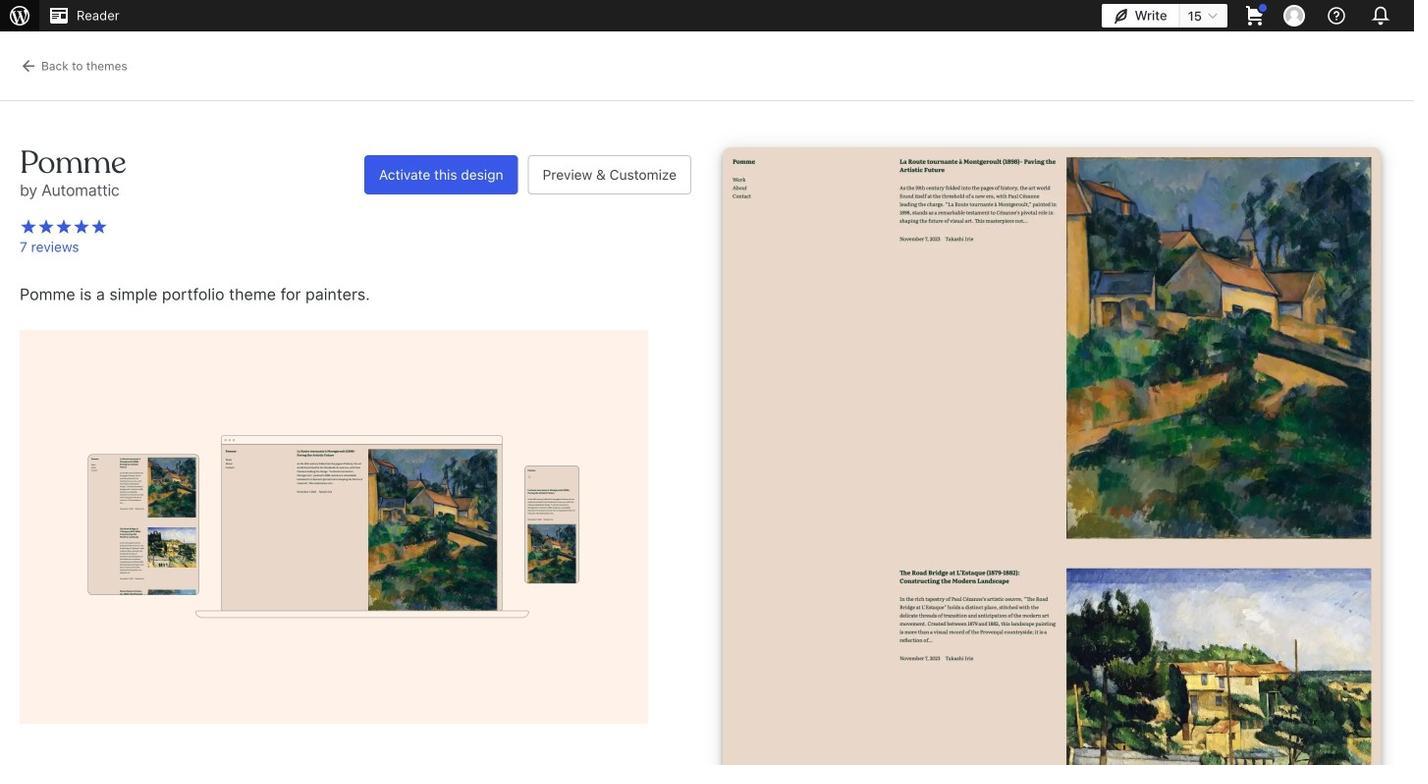 Task type: vqa. For each thing, say whether or not it's contained in the screenshot.
Manage Your Notifications ICON
yes



Task type: describe. For each thing, give the bounding box(es) containing it.
manage your notifications image
[[1367, 2, 1395, 29]]

my shopping cart image
[[1244, 4, 1267, 28]]



Task type: locate. For each thing, give the bounding box(es) containing it.
help image
[[1325, 4, 1349, 28]]

my profile image
[[1284, 5, 1306, 27]]

screenshot of the pomme theme image
[[723, 147, 1381, 765]]

main content
[[0, 31, 1415, 765]]

manage your sites image
[[8, 4, 31, 28]]



